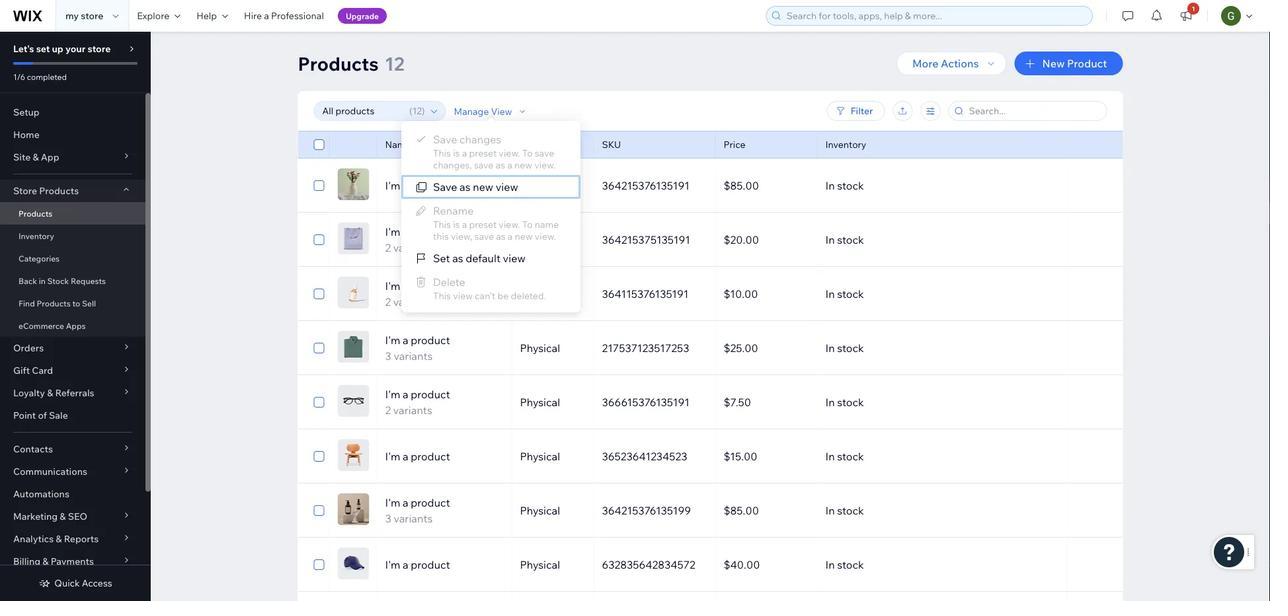 Task type: vqa. For each thing, say whether or not it's contained in the screenshot.


Task type: locate. For each thing, give the bounding box(es) containing it.
new inside save changes this is a preset view. to save changes, save as a new view.
[[514, 159, 532, 171]]

stock
[[837, 179, 864, 192], [837, 233, 864, 247], [837, 288, 864, 301], [837, 342, 864, 355], [837, 396, 864, 409], [837, 450, 864, 464], [837, 505, 864, 518], [837, 559, 864, 572]]

save as new view button
[[401, 175, 581, 199]]

2 vertical spatial i'm a product 2 variants
[[385, 388, 450, 417]]

6 in from the top
[[826, 450, 835, 464]]

2 i'm a product link from the top
[[377, 449, 512, 465]]

0 vertical spatial store
[[81, 10, 103, 21]]

& for loyalty
[[47, 388, 53, 399]]

8 physical from the top
[[520, 559, 560, 572]]

1/6
[[13, 72, 25, 82]]

& for billing
[[43, 556, 49, 568]]

None checkbox
[[314, 137, 324, 153], [314, 286, 324, 302], [314, 395, 324, 411], [314, 449, 324, 465], [314, 503, 324, 519], [314, 557, 324, 573], [314, 137, 324, 153], [314, 286, 324, 302], [314, 395, 324, 411], [314, 449, 324, 465], [314, 503, 324, 519], [314, 557, 324, 573]]

view,
[[451, 231, 472, 242]]

0 vertical spatial to
[[522, 147, 533, 159]]

inventory
[[826, 139, 867, 150], [19, 231, 54, 241]]

variants for 217537123517253
[[394, 350, 433, 363]]

2 vertical spatial view
[[453, 290, 473, 302]]

physical for 217537123517253
[[520, 342, 560, 355]]

to left name
[[522, 219, 533, 230]]

0 vertical spatial i'm a product link
[[377, 178, 512, 194]]

$85.00 link down '$15.00' "link"
[[716, 495, 818, 527]]

products up unsaved view field
[[298, 52, 379, 75]]

manage
[[454, 105, 489, 117]]

5 in stock from the top
[[826, 396, 864, 409]]

& right billing
[[43, 556, 49, 568]]

1 in stock link from the top
[[818, 170, 1068, 202]]

2 to from the top
[[522, 219, 533, 230]]

1 vertical spatial save
[[474, 159, 494, 171]]

7 in stock from the top
[[826, 505, 864, 518]]

deleted.
[[511, 290, 546, 302]]

3 physical from the top
[[520, 288, 560, 301]]

stock for 364115376135191
[[837, 288, 864, 301]]

5 physical link from the top
[[512, 387, 594, 419]]

12 for products 12
[[385, 52, 405, 75]]

rename
[[433, 204, 474, 218]]

1 vertical spatial to
[[522, 219, 533, 230]]

1 vertical spatial this
[[433, 219, 451, 230]]

new up set as default view button
[[515, 231, 533, 242]]

products up the products link
[[39, 185, 79, 197]]

save
[[433, 133, 457, 146], [433, 181, 457, 194]]

store right your
[[88, 43, 111, 55]]

6 product from the top
[[411, 450, 450, 464]]

5 in from the top
[[826, 396, 835, 409]]

in stock for 364215375135191
[[826, 233, 864, 247]]

name
[[385, 139, 411, 150]]

save
[[535, 147, 554, 159], [474, 159, 494, 171], [475, 231, 494, 242]]

2 stock from the top
[[837, 233, 864, 247]]

2 physical from the top
[[520, 233, 560, 247]]

in stock link for 364215375135191
[[818, 224, 1068, 256]]

2 in stock from the top
[[826, 233, 864, 247]]

1 product from the top
[[411, 179, 450, 192]]

1 vertical spatial $85.00
[[724, 505, 759, 518]]

$85.00 up $40.00
[[724, 505, 759, 518]]

1 physical link from the top
[[512, 170, 594, 202]]

i'm a product 2 variants
[[385, 225, 450, 255], [385, 280, 450, 309], [385, 388, 450, 417]]

1 3 from the top
[[385, 350, 391, 363]]

$7.50 link
[[716, 387, 818, 419]]

8 stock from the top
[[837, 559, 864, 572]]

back in stock requests link
[[0, 270, 145, 292]]

in stock link for 364115376135191
[[818, 278, 1068, 310]]

2 i'm a product 2 variants from the top
[[385, 280, 450, 309]]

1 horizontal spatial 12
[[412, 105, 422, 117]]

0 vertical spatial 3
[[385, 350, 391, 363]]

1 $85.00 from the top
[[724, 179, 759, 192]]

hire a professional
[[244, 10, 324, 21]]

preset down changes
[[469, 147, 497, 159]]

save inside save changes this is a preset view. to save changes, save as a new view.
[[433, 133, 457, 146]]

12 down "upgrade" button
[[385, 52, 405, 75]]

store right my
[[81, 10, 103, 21]]

save changes this is a preset view. to save changes, save as a new view.
[[433, 133, 556, 171]]

$10.00 link
[[716, 278, 818, 310]]

1 vertical spatial i'm a product
[[385, 450, 450, 464]]

save for save as new view
[[433, 181, 457, 194]]

1 2 from the top
[[385, 241, 391, 255]]

3 2 from the top
[[385, 404, 391, 417]]

apps
[[66, 321, 86, 331]]

$85.00 link down price
[[716, 170, 818, 202]]

save down changes,
[[433, 181, 457, 194]]

3 stock from the top
[[837, 288, 864, 301]]

products link
[[0, 202, 145, 225]]

as up set as default view button
[[496, 231, 506, 242]]

as up save as new view button
[[496, 159, 505, 171]]

view. down name
[[535, 231, 556, 242]]

&
[[33, 151, 39, 163], [47, 388, 53, 399], [60, 511, 66, 523], [56, 534, 62, 545], [43, 556, 49, 568]]

1 i'm a product 2 variants from the top
[[385, 225, 450, 255]]

$7.50
[[724, 396, 751, 409]]

Unsaved view field
[[318, 102, 405, 120]]

physical for 364215375135191
[[520, 233, 560, 247]]

set
[[433, 252, 450, 265]]

preset up view,
[[469, 219, 497, 230]]

stock
[[47, 276, 69, 286]]

new inside save as new view button
[[473, 181, 493, 194]]

set as default view button
[[401, 247, 581, 270]]

0 vertical spatial 2
[[385, 241, 391, 255]]

0 vertical spatial i'm a product 2 variants
[[385, 225, 450, 255]]

& left seo
[[60, 511, 66, 523]]

analytics
[[13, 534, 54, 545]]

2 in from the top
[[826, 233, 835, 247]]

5 stock from the top
[[837, 396, 864, 409]]

2 this from the top
[[433, 219, 451, 230]]

is inside save changes this is a preset view. to save changes, save as a new view.
[[453, 147, 460, 159]]

back in stock requests
[[19, 276, 106, 286]]

2 $85.00 link from the top
[[716, 495, 818, 527]]

$85.00 link for 364215376135199
[[716, 495, 818, 527]]

2 vertical spatial i'm a product
[[385, 559, 450, 572]]

8 in stock from the top
[[826, 559, 864, 572]]

1 vertical spatial 12
[[412, 105, 422, 117]]

2 2 from the top
[[385, 296, 391, 309]]

1 physical from the top
[[520, 179, 560, 192]]

$25.00
[[724, 342, 758, 355]]

6 in stock link from the top
[[818, 441, 1068, 473]]

12 left 'manage'
[[412, 105, 422, 117]]

6 physical link from the top
[[512, 441, 594, 473]]

this inside delete this view can't be deleted.
[[433, 290, 451, 302]]

$85.00 link
[[716, 170, 818, 202], [716, 495, 818, 527]]

in stock for 364215376135199
[[826, 505, 864, 518]]

in stock link
[[818, 170, 1068, 202], [818, 224, 1068, 256], [818, 278, 1068, 310], [818, 333, 1068, 364], [818, 387, 1068, 419], [818, 441, 1068, 473], [818, 495, 1068, 527], [818, 550, 1068, 581]]

4 in stock link from the top
[[818, 333, 1068, 364]]

i'm a product link for 36523641234523
[[377, 449, 512, 465]]

1 in stock from the top
[[826, 179, 864, 192]]

1 vertical spatial 3
[[385, 512, 391, 526]]

3 physical link from the top
[[512, 278, 594, 310]]

3 i'm a product from the top
[[385, 559, 450, 572]]

4 in from the top
[[826, 342, 835, 355]]

1 vertical spatial save
[[433, 181, 457, 194]]

i'm a product 3 variants for 217537123517253
[[385, 334, 450, 363]]

variants for 364215375135191
[[393, 241, 432, 255]]

0 vertical spatial $85.00
[[724, 179, 759, 192]]

1 vertical spatial inventory
[[19, 231, 54, 241]]

0 horizontal spatial inventory
[[19, 231, 54, 241]]

4 physical from the top
[[520, 342, 560, 355]]

1 i'm a product link from the top
[[377, 178, 512, 194]]

i'm a product for 364215376135191
[[385, 179, 450, 192]]

in for 632835642834572
[[826, 559, 835, 572]]

2 3 from the top
[[385, 512, 391, 526]]

marketing
[[13, 511, 58, 523]]

4 physical link from the top
[[512, 333, 594, 364]]

view down save changes this is a preset view. to save changes, save as a new view.
[[496, 181, 518, 194]]

2
[[385, 241, 391, 255], [385, 296, 391, 309], [385, 404, 391, 417]]

& right loyalty on the bottom of page
[[47, 388, 53, 399]]

physical for 364215376135199
[[520, 505, 560, 518]]

4 stock from the top
[[837, 342, 864, 355]]

1 $85.00 link from the top
[[716, 170, 818, 202]]

2 save from the top
[[433, 181, 457, 194]]

12 for ( 12 )
[[412, 105, 422, 117]]

is inside rename this is a preset view. to name this view, save as a new view.
[[453, 219, 460, 230]]

2 physical link from the top
[[512, 224, 594, 256]]

$20.00
[[724, 233, 759, 247]]

this inside save changes this is a preset view. to save changes, save as a new view.
[[433, 147, 451, 159]]

inventory up categories
[[19, 231, 54, 241]]

1/6 completed
[[13, 72, 67, 82]]

1 vertical spatial i'm a product 3 variants
[[385, 497, 450, 526]]

back
[[19, 276, 37, 286]]

quick access button
[[39, 578, 112, 590]]

i'm a product 2 variants for 364115376135191
[[385, 280, 450, 309]]

2 product from the top
[[411, 225, 450, 239]]

is up changes,
[[453, 147, 460, 159]]

1
[[1192, 4, 1195, 13]]

new
[[514, 159, 532, 171], [473, 181, 493, 194], [515, 231, 533, 242]]

view down delete
[[453, 290, 473, 302]]

0 vertical spatial $85.00 link
[[716, 170, 818, 202]]

in stock link for 632835642834572
[[818, 550, 1068, 581]]

store products
[[13, 185, 79, 197]]

1 vertical spatial 2
[[385, 296, 391, 309]]

7 in stock link from the top
[[818, 495, 1068, 527]]

menu
[[401, 128, 581, 306]]

3 i'm a product link from the top
[[377, 557, 512, 573]]

stock for 632835642834572
[[837, 559, 864, 572]]

$20.00 link
[[716, 224, 818, 256]]

stock for 217537123517253
[[837, 342, 864, 355]]

save for save changes
[[474, 159, 494, 171]]

more actions button
[[897, 52, 1007, 75]]

new down save changes this is a preset view. to save changes, save as a new view.
[[473, 181, 493, 194]]

3 this from the top
[[433, 290, 451, 302]]

4 product from the top
[[411, 334, 450, 347]]

1 vertical spatial store
[[88, 43, 111, 55]]

& right site on the left top
[[33, 151, 39, 163]]

5 physical from the top
[[520, 396, 560, 409]]

1 is from the top
[[453, 147, 460, 159]]

0 vertical spatial inventory
[[826, 139, 867, 150]]

site & app
[[13, 151, 59, 163]]

3 for 364215376135199
[[385, 512, 391, 526]]

4 in stock from the top
[[826, 342, 864, 355]]

save inside save as new view button
[[433, 181, 457, 194]]

0 vertical spatial save
[[535, 147, 554, 159]]

0 vertical spatial i'm a product
[[385, 179, 450, 192]]

2 vertical spatial new
[[515, 231, 533, 242]]

i'm
[[385, 179, 400, 192], [385, 225, 400, 239], [385, 280, 400, 293], [385, 334, 400, 347], [385, 388, 400, 401], [385, 450, 400, 464], [385, 497, 400, 510], [385, 559, 400, 572]]

let's set up your store
[[13, 43, 111, 55]]

completed
[[27, 72, 67, 82]]

i'm a product 2 variants for 366615376135191
[[385, 388, 450, 417]]

7 physical from the top
[[520, 505, 560, 518]]

save for save changes this is a preset view. to save changes, save as a new view.
[[433, 133, 457, 146]]

communications button
[[0, 461, 145, 483]]

changes
[[460, 133, 501, 146]]

my store
[[65, 10, 103, 21]]

1 i'm a product 3 variants from the top
[[385, 334, 450, 363]]

contacts button
[[0, 438, 145, 461]]

None checkbox
[[314, 178, 324, 194], [314, 232, 324, 248], [314, 341, 324, 356], [314, 178, 324, 194], [314, 232, 324, 248], [314, 341, 324, 356]]

5 in stock link from the top
[[818, 387, 1068, 419]]

$85.00 down price
[[724, 179, 759, 192]]

2 $85.00 from the top
[[724, 505, 759, 518]]

find
[[19, 299, 35, 308]]

3 in stock from the top
[[826, 288, 864, 301]]

1 vertical spatial new
[[473, 181, 493, 194]]

1 vertical spatial $85.00 link
[[716, 495, 818, 527]]

save up changes,
[[433, 133, 457, 146]]

2 vertical spatial save
[[475, 231, 494, 242]]

1 in from the top
[[826, 179, 835, 192]]

$85.00 link for 364215376135191
[[716, 170, 818, 202]]

2 i'm a product from the top
[[385, 450, 450, 464]]

6 in stock from the top
[[826, 450, 864, 464]]

physical link for 364215375135191
[[512, 224, 594, 256]]

1 preset from the top
[[469, 147, 497, 159]]

6 stock from the top
[[837, 450, 864, 464]]

this down delete
[[433, 290, 451, 302]]

communications
[[13, 466, 87, 478]]

as
[[496, 159, 505, 171], [460, 181, 471, 194], [496, 231, 506, 242], [452, 252, 463, 265]]

new product
[[1043, 57, 1107, 70]]

2 vertical spatial i'm a product link
[[377, 557, 512, 573]]

1 this from the top
[[433, 147, 451, 159]]

3 i'm from the top
[[385, 280, 400, 293]]

in for 364215376135191
[[826, 179, 835, 192]]

in stock for 632835642834572
[[826, 559, 864, 572]]

7 in from the top
[[826, 505, 835, 518]]

this for delete
[[433, 290, 451, 302]]

1 vertical spatial preset
[[469, 219, 497, 230]]

8 in from the top
[[826, 559, 835, 572]]

site
[[13, 151, 31, 163]]

in stock for 364215376135191
[[826, 179, 864, 192]]

2 vertical spatial this
[[433, 290, 451, 302]]

marketing & seo button
[[0, 506, 145, 528]]

0 vertical spatial view
[[496, 181, 518, 194]]

3 in from the top
[[826, 288, 835, 301]]

1 stock from the top
[[837, 179, 864, 192]]

6 i'm from the top
[[385, 450, 400, 464]]

2 preset from the top
[[469, 219, 497, 230]]

store products button
[[0, 180, 145, 202]]

7 stock from the top
[[837, 505, 864, 518]]

5 product from the top
[[411, 388, 450, 401]]

view for save as new view
[[496, 181, 518, 194]]

referrals
[[55, 388, 94, 399]]

0 vertical spatial i'm a product 3 variants
[[385, 334, 450, 363]]

0 vertical spatial save
[[433, 133, 457, 146]]

1 vertical spatial is
[[453, 219, 460, 230]]

& inside popup button
[[47, 388, 53, 399]]

1 save from the top
[[433, 133, 457, 146]]

in stock
[[826, 179, 864, 192], [826, 233, 864, 247], [826, 288, 864, 301], [826, 342, 864, 355], [826, 396, 864, 409], [826, 450, 864, 464], [826, 505, 864, 518], [826, 559, 864, 572]]

i'm a product 3 variants
[[385, 334, 450, 363], [385, 497, 450, 526]]

physical link
[[512, 170, 594, 202], [512, 224, 594, 256], [512, 278, 594, 310], [512, 333, 594, 364], [512, 387, 594, 419], [512, 441, 594, 473], [512, 495, 594, 527], [512, 550, 594, 581]]

a inside 'link'
[[264, 10, 269, 21]]

view right default
[[503, 252, 525, 265]]

0 vertical spatial new
[[514, 159, 532, 171]]

preset inside save changes this is a preset view. to save changes, save as a new view.
[[469, 147, 497, 159]]

0 vertical spatial 12
[[385, 52, 405, 75]]

products down store
[[19, 209, 53, 219]]

0 horizontal spatial 12
[[385, 52, 405, 75]]

8 physical link from the top
[[512, 550, 594, 581]]

quick
[[54, 578, 80, 590]]

1 to from the top
[[522, 147, 533, 159]]

to up save as new view button
[[522, 147, 533, 159]]

1 vertical spatial i'm a product 2 variants
[[385, 280, 450, 309]]

this up this
[[433, 219, 451, 230]]

3 i'm a product 2 variants from the top
[[385, 388, 450, 417]]

view. down changes
[[499, 147, 520, 159]]

physical link for 364215376135199
[[512, 495, 594, 527]]

& inside popup button
[[43, 556, 49, 568]]

3 in stock link from the top
[[818, 278, 1068, 310]]

home link
[[0, 124, 145, 146]]

8 in stock link from the top
[[818, 550, 1068, 581]]

this up changes,
[[433, 147, 451, 159]]

1 button
[[1172, 0, 1201, 32]]

is up view,
[[453, 219, 460, 230]]

in for 364215375135191
[[826, 233, 835, 247]]

& left "reports"
[[56, 534, 62, 545]]

2 vertical spatial 2
[[385, 404, 391, 417]]

inventory down the filter button
[[826, 139, 867, 150]]

in stock for 217537123517253
[[826, 342, 864, 355]]

0 vertical spatial preset
[[469, 147, 497, 159]]

new down the type in the left of the page
[[514, 159, 532, 171]]

filter
[[851, 105, 873, 117]]

0 vertical spatial is
[[453, 147, 460, 159]]

find products to sell
[[19, 299, 96, 308]]

1 i'm a product from the top
[[385, 179, 450, 192]]

2 in stock link from the top
[[818, 224, 1068, 256]]

this inside rename this is a preset view. to name this view, save as a new view.
[[433, 219, 451, 230]]

new inside rename this is a preset view. to name this view, save as a new view.
[[515, 231, 533, 242]]

7 physical link from the top
[[512, 495, 594, 527]]

save inside rename this is a preset view. to name this view, save as a new view.
[[475, 231, 494, 242]]

2 i'm a product 3 variants from the top
[[385, 497, 450, 526]]

0 vertical spatial this
[[433, 147, 451, 159]]

manage view button
[[454, 105, 528, 117]]

filter button
[[827, 101, 885, 121]]

as inside save changes this is a preset view. to save changes, save as a new view.
[[496, 159, 505, 171]]

& for marketing
[[60, 511, 66, 523]]

delete
[[433, 276, 465, 289]]

1 vertical spatial i'm a product link
[[377, 449, 512, 465]]

7 product from the top
[[411, 497, 450, 510]]

2 is from the top
[[453, 219, 460, 230]]

i'm a product 2 variants for 364215375135191
[[385, 225, 450, 255]]

manage view
[[454, 105, 512, 117]]

menu containing save changes
[[401, 128, 581, 306]]

1 vertical spatial view
[[503, 252, 525, 265]]

8 product from the top
[[411, 559, 450, 572]]

products
[[298, 52, 379, 75], [39, 185, 79, 197], [19, 209, 53, 219], [37, 299, 71, 308]]

366615376135191 link
[[594, 387, 716, 419]]

to inside rename this is a preset view. to name this view, save as a new view.
[[522, 219, 533, 230]]

7 i'm from the top
[[385, 497, 400, 510]]

6 physical from the top
[[520, 450, 560, 464]]

marketing & seo
[[13, 511, 87, 523]]



Task type: describe. For each thing, give the bounding box(es) containing it.
ecommerce
[[19, 321, 64, 331]]

as down changes,
[[460, 181, 471, 194]]

in for 366615376135191
[[826, 396, 835, 409]]

i'm a product 3 variants for 364215376135199
[[385, 497, 450, 526]]

in stock link for 364215376135191
[[818, 170, 1068, 202]]

billing & payments button
[[0, 551, 145, 573]]

i'm a product for 36523641234523
[[385, 450, 450, 464]]

stock for 36523641234523
[[837, 450, 864, 464]]

1 i'm from the top
[[385, 179, 400, 192]]

364115376135191
[[602, 288, 689, 301]]

217537123517253
[[602, 342, 689, 355]]

physical for 364215376135191
[[520, 179, 560, 192]]

more actions
[[913, 57, 979, 70]]

loyalty & referrals button
[[0, 382, 145, 405]]

variants for 366615376135191
[[393, 404, 432, 417]]

set as default view
[[433, 252, 525, 265]]

setup link
[[0, 101, 145, 124]]

site & app button
[[0, 146, 145, 169]]

view. left name
[[499, 219, 520, 230]]

billing & payments
[[13, 556, 94, 568]]

physical for 364115376135191
[[520, 288, 560, 301]]

new for rename
[[515, 231, 533, 242]]

seo
[[68, 511, 87, 523]]

professional
[[271, 10, 324, 21]]

in stock link for 366615376135191
[[818, 387, 1068, 419]]

let's
[[13, 43, 34, 55]]

point of sale
[[13, 410, 68, 422]]

hire a professional link
[[236, 0, 332, 32]]

new
[[1043, 57, 1065, 70]]

as right set
[[452, 252, 463, 265]]

5 i'm from the top
[[385, 388, 400, 401]]

& for analytics
[[56, 534, 62, 545]]

364215376135191 link
[[594, 170, 716, 202]]

changes,
[[433, 159, 472, 171]]

view inside delete this view can't be deleted.
[[453, 290, 473, 302]]

in stock link for 217537123517253
[[818, 333, 1068, 364]]

2 for 366615376135191
[[385, 404, 391, 417]]

physical link for 632835642834572
[[512, 550, 594, 581]]

physical link for 364115376135191
[[512, 278, 594, 310]]

save as new view
[[433, 181, 518, 194]]

your
[[65, 43, 85, 55]]

help
[[197, 10, 217, 21]]

of
[[38, 410, 47, 422]]

8 i'm from the top
[[385, 559, 400, 572]]

217537123517253 link
[[594, 333, 716, 364]]

more
[[913, 57, 939, 70]]

(
[[409, 105, 412, 117]]

sidebar element
[[0, 32, 151, 602]]

632835642834572 link
[[594, 550, 716, 581]]

setup
[[13, 106, 40, 118]]

physical for 36523641234523
[[520, 450, 560, 464]]

variants for 364115376135191
[[393, 296, 432, 309]]

preset inside rename this is a preset view. to name this view, save as a new view.
[[469, 219, 497, 230]]

physical link for 217537123517253
[[512, 333, 594, 364]]

this
[[433, 231, 449, 242]]

physical link for 364215376135191
[[512, 170, 594, 202]]

view for set as default view
[[503, 252, 525, 265]]

gift card
[[13, 365, 53, 377]]

categories
[[19, 254, 60, 264]]

3 for 217537123517253
[[385, 350, 391, 363]]

point of sale link
[[0, 405, 145, 427]]

automations link
[[0, 483, 145, 506]]

products inside popup button
[[39, 185, 79, 197]]

save for rename
[[475, 231, 494, 242]]

in for 217537123517253
[[826, 342, 835, 355]]

stock for 364215376135191
[[837, 179, 864, 192]]

reports
[[64, 534, 99, 545]]

inventory inside sidebar element
[[19, 231, 54, 241]]

in stock link for 36523641234523
[[818, 441, 1068, 473]]

stock for 364215376135199
[[837, 505, 864, 518]]

to inside save changes this is a preset view. to save changes, save as a new view.
[[522, 147, 533, 159]]

physical link for 366615376135191
[[512, 387, 594, 419]]

$15.00 link
[[716, 441, 818, 473]]

3 product from the top
[[411, 280, 450, 293]]

gift
[[13, 365, 30, 377]]

analytics & reports
[[13, 534, 99, 545]]

$85.00 for 364215376135191
[[724, 179, 759, 192]]

as inside rename this is a preset view. to name this view, save as a new view.
[[496, 231, 506, 242]]

)
[[422, 105, 425, 117]]

( 12 )
[[409, 105, 425, 117]]

36523641234523
[[602, 450, 687, 464]]

billing
[[13, 556, 40, 568]]

364215376135191
[[602, 179, 690, 192]]

Search... field
[[965, 102, 1103, 120]]

2 i'm from the top
[[385, 225, 400, 239]]

physical for 366615376135191
[[520, 396, 560, 409]]

stock for 366615376135191
[[837, 396, 864, 409]]

in stock for 364115376135191
[[826, 288, 864, 301]]

i'm a product for 632835642834572
[[385, 559, 450, 572]]

in stock for 366615376135191
[[826, 396, 864, 409]]

i'm a product link for 632835642834572
[[377, 557, 512, 573]]

physical link for 36523641234523
[[512, 441, 594, 473]]

store inside sidebar element
[[88, 43, 111, 55]]

$85.00 for 364215376135199
[[724, 505, 759, 518]]

in for 36523641234523
[[826, 450, 835, 464]]

view. down the type in the left of the page
[[534, 159, 556, 171]]

rename this is a preset view. to name this view, save as a new view.
[[433, 204, 559, 242]]

physical for 632835642834572
[[520, 559, 560, 572]]

actions
[[941, 57, 979, 70]]

automations
[[13, 489, 69, 500]]

364215376135199 link
[[594, 495, 716, 527]]

variants for 364215376135199
[[394, 512, 433, 526]]

explore
[[137, 10, 169, 21]]

Search for tools, apps, help & more... field
[[783, 7, 1088, 25]]

1 horizontal spatial inventory
[[826, 139, 867, 150]]

price
[[724, 139, 746, 150]]

i'm a product link for 364215376135191
[[377, 178, 512, 194]]

2 for 364215375135191
[[385, 241, 391, 255]]

$25.00 link
[[716, 333, 818, 364]]

type
[[520, 139, 541, 150]]

product
[[1067, 57, 1107, 70]]

in for 364115376135191
[[826, 288, 835, 301]]

products 12
[[298, 52, 405, 75]]

home
[[13, 129, 40, 141]]

in stock for 36523641234523
[[826, 450, 864, 464]]

my
[[65, 10, 79, 21]]

loyalty & referrals
[[13, 388, 94, 399]]

in stock link for 364215376135199
[[818, 495, 1068, 527]]

upgrade button
[[338, 8, 387, 24]]

requests
[[71, 276, 106, 286]]

in
[[39, 276, 46, 286]]

upgrade
[[346, 11, 379, 21]]

this for rename
[[433, 219, 451, 230]]

gift card button
[[0, 360, 145, 382]]

name
[[535, 219, 559, 230]]

ecommerce apps link
[[0, 315, 145, 337]]

quick access
[[54, 578, 112, 590]]

delete this view can't be deleted.
[[433, 276, 546, 302]]

4 i'm from the top
[[385, 334, 400, 347]]

$40.00
[[724, 559, 760, 572]]

364215375135191 link
[[594, 224, 716, 256]]

stock for 364215375135191
[[837, 233, 864, 247]]

categories link
[[0, 247, 145, 270]]

help button
[[189, 0, 236, 32]]

products up ecommerce apps in the bottom left of the page
[[37, 299, 71, 308]]

sell
[[82, 299, 96, 308]]

& for site
[[33, 151, 39, 163]]

in for 364215376135199
[[826, 505, 835, 518]]

366615376135191
[[602, 396, 690, 409]]

new for save changes
[[514, 159, 532, 171]]

view
[[491, 105, 512, 117]]

2 for 364115376135191
[[385, 296, 391, 309]]

analytics & reports button
[[0, 528, 145, 551]]

$40.00 link
[[716, 550, 818, 581]]

orders
[[13, 343, 44, 354]]



